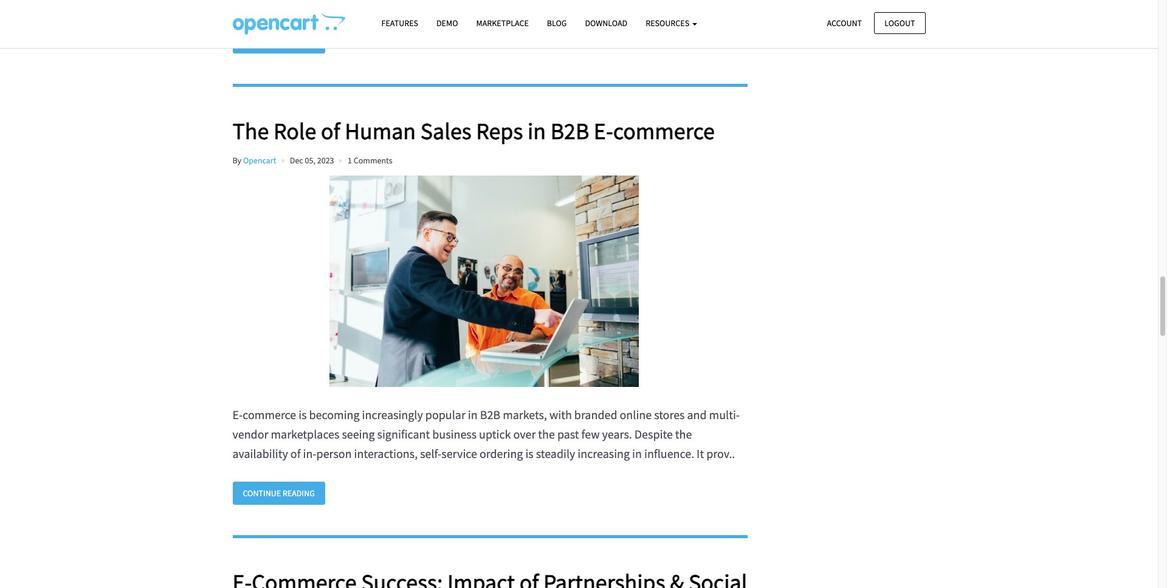 Task type: vqa. For each thing, say whether or not it's contained in the screenshot.
2nd the the from right
yes



Task type: describe. For each thing, give the bounding box(es) containing it.
resources
[[646, 18, 692, 29]]

of inside e-commerce is becoming increasingly popular in b2b markets, with branded online stores and multi- vendor marketplaces seeing significant business uptick over the past few years. despite the availability of in-person interactions, self-service ordering is steadily increasing in influence. it prov..
[[291, 446, 301, 462]]

marketplace link
[[467, 13, 538, 34]]

popular
[[426, 407, 466, 423]]

1 horizontal spatial commerce
[[614, 117, 715, 145]]

2 horizontal spatial in
[[633, 446, 642, 462]]

by
[[233, 155, 242, 166]]

in for reps
[[528, 117, 546, 145]]

service
[[442, 446, 478, 462]]

and
[[688, 407, 707, 423]]

over
[[514, 427, 536, 442]]

05,
[[305, 155, 316, 166]]

branded
[[575, 407, 618, 423]]

becoming
[[309, 407, 360, 423]]

e- inside e-commerce is becoming increasingly popular in b2b markets, with branded online stores and multi- vendor marketplaces seeing significant business uptick over the past few years. despite the availability of in-person interactions, self-service ordering is steadily increasing in influence. it prov..
[[233, 407, 243, 423]]

reps
[[476, 117, 523, 145]]

ordering
[[480, 446, 523, 462]]

1 horizontal spatial of
[[321, 117, 340, 145]]

b2b for markets,
[[480, 407, 501, 423]]

account link
[[817, 12, 873, 34]]

dec
[[290, 155, 303, 166]]

1
[[348, 155, 352, 166]]

marketplaces
[[271, 427, 340, 442]]

increasingly
[[362, 407, 423, 423]]

multi-
[[710, 407, 740, 423]]

in for popular
[[468, 407, 478, 423]]

features link
[[373, 13, 428, 34]]

uptick
[[479, 427, 511, 442]]

in-
[[303, 446, 317, 462]]

continue reading for 2nd continue reading link from the bottom
[[243, 36, 315, 47]]

1 the from the left
[[539, 427, 555, 442]]

few
[[582, 427, 600, 442]]

1 comments
[[348, 155, 393, 166]]

download
[[585, 18, 628, 29]]

0 vertical spatial is
[[299, 407, 307, 423]]

2023
[[317, 155, 334, 166]]

online
[[620, 407, 652, 423]]

logout
[[885, 17, 916, 28]]

the role of human sales reps in b2b e-commerce
[[233, 117, 715, 145]]

1 vertical spatial is
[[526, 446, 534, 462]]

prov..
[[707, 446, 736, 462]]

opencart link
[[243, 155, 276, 166]]

commerce inside e-commerce is becoming increasingly popular in b2b markets, with branded online stores and multi- vendor marketplaces seeing significant business uptick over the past few years. despite the availability of in-person interactions, self-service ordering is steadily increasing in influence. it prov..
[[243, 407, 296, 423]]

human
[[345, 117, 416, 145]]

e-commerce is becoming increasingly popular in b2b markets, with branded online stores and multi- vendor marketplaces seeing significant business uptick over the past few years. despite the availability of in-person interactions, self-service ordering is steadily increasing in influence. it prov..
[[233, 407, 740, 462]]

b2b for e-
[[551, 117, 590, 145]]

by opencart
[[233, 155, 276, 166]]

download link
[[576, 13, 637, 34]]

past
[[558, 427, 579, 442]]



Task type: locate. For each thing, give the bounding box(es) containing it.
2 continue reading link from the top
[[233, 482, 325, 506]]

1 continue from the top
[[243, 36, 281, 47]]

account
[[828, 17, 863, 28]]

continue for 1st continue reading link from the bottom of the page
[[243, 488, 281, 499]]

e-
[[594, 117, 614, 145], [233, 407, 243, 423]]

0 vertical spatial continue reading link
[[233, 30, 325, 53]]

2 vertical spatial in
[[633, 446, 642, 462]]

reading
[[283, 36, 315, 47], [283, 488, 315, 499]]

the role of human sales reps in b2b e-commerce link
[[233, 117, 748, 145]]

0 horizontal spatial the
[[539, 427, 555, 442]]

in
[[528, 117, 546, 145], [468, 407, 478, 423], [633, 446, 642, 462]]

dec 05, 2023
[[290, 155, 334, 166]]

is down 'over'
[[526, 446, 534, 462]]

1 horizontal spatial in
[[528, 117, 546, 145]]

1 vertical spatial reading
[[283, 488, 315, 499]]

is
[[299, 407, 307, 423], [526, 446, 534, 462]]

2 continue reading from the top
[[243, 488, 315, 499]]

demo link
[[428, 13, 467, 34]]

continue reading down availability
[[243, 488, 315, 499]]

0 vertical spatial of
[[321, 117, 340, 145]]

with
[[550, 407, 572, 423]]

0 vertical spatial in
[[528, 117, 546, 145]]

features
[[382, 18, 419, 29]]

the
[[233, 117, 269, 145]]

1 vertical spatial b2b
[[480, 407, 501, 423]]

1 continue reading from the top
[[243, 36, 315, 47]]

1 vertical spatial commerce
[[243, 407, 296, 423]]

0 vertical spatial commerce
[[614, 117, 715, 145]]

blog link
[[538, 13, 576, 34]]

reading for 1st continue reading link from the bottom of the page
[[283, 488, 315, 499]]

logout link
[[875, 12, 926, 34]]

1 continue reading link from the top
[[233, 30, 325, 53]]

comments
[[354, 155, 393, 166]]

is up marketplaces
[[299, 407, 307, 423]]

2 the from the left
[[676, 427, 693, 442]]

0 horizontal spatial commerce
[[243, 407, 296, 423]]

interactions,
[[354, 446, 418, 462]]

the up steadily
[[539, 427, 555, 442]]

0 horizontal spatial e-
[[233, 407, 243, 423]]

1 horizontal spatial is
[[526, 446, 534, 462]]

0 vertical spatial e-
[[594, 117, 614, 145]]

opencart - blog image
[[233, 13, 345, 35]]

continue reading for 1st continue reading link from the bottom of the page
[[243, 488, 315, 499]]

self-
[[420, 446, 442, 462]]

reading down the opencart - blog image
[[283, 36, 315, 47]]

1 vertical spatial continue reading
[[243, 488, 315, 499]]

b2b inside e-commerce is becoming increasingly popular in b2b markets, with branded online stores and multi- vendor marketplaces seeing significant business uptick over the past few years. despite the availability of in-person interactions, self-service ordering is steadily increasing in influence. it prov..
[[480, 407, 501, 423]]

availability
[[233, 446, 288, 462]]

the down and
[[676, 427, 693, 442]]

in down years. despite
[[633, 446, 642, 462]]

continue down availability
[[243, 488, 281, 499]]

2 reading from the top
[[283, 488, 315, 499]]

continue for 2nd continue reading link from the bottom
[[243, 36, 281, 47]]

1 horizontal spatial b2b
[[551, 117, 590, 145]]

1 reading from the top
[[283, 36, 315, 47]]

1 vertical spatial of
[[291, 446, 301, 462]]

continue reading down the opencart - blog image
[[243, 36, 315, 47]]

business
[[433, 427, 477, 442]]

reading down the in-
[[283, 488, 315, 499]]

1 horizontal spatial e-
[[594, 117, 614, 145]]

0 horizontal spatial of
[[291, 446, 301, 462]]

1 vertical spatial continue reading link
[[233, 482, 325, 506]]

steadily
[[536, 446, 576, 462]]

0 vertical spatial b2b
[[551, 117, 590, 145]]

of left the in-
[[291, 446, 301, 462]]

continue down the opencart - blog image
[[243, 36, 281, 47]]

demo
[[437, 18, 458, 29]]

marketplace
[[477, 18, 529, 29]]

commerce
[[614, 117, 715, 145], [243, 407, 296, 423]]

stores
[[655, 407, 685, 423]]

1 vertical spatial in
[[468, 407, 478, 423]]

vendor
[[233, 427, 269, 442]]

sales
[[421, 117, 472, 145]]

of up the 2023
[[321, 117, 340, 145]]

person
[[317, 446, 352, 462]]

markets,
[[503, 407, 547, 423]]

0 vertical spatial reading
[[283, 36, 315, 47]]

in up business
[[468, 407, 478, 423]]

continue reading
[[243, 36, 315, 47], [243, 488, 315, 499]]

0 vertical spatial continue reading
[[243, 36, 315, 47]]

the role of human sales reps in b2b e-commerce image
[[233, 176, 736, 387]]

blog
[[547, 18, 567, 29]]

of
[[321, 117, 340, 145], [291, 446, 301, 462]]

role
[[274, 117, 317, 145]]

1 vertical spatial continue
[[243, 488, 281, 499]]

continue
[[243, 36, 281, 47], [243, 488, 281, 499]]

seeing
[[342, 427, 375, 442]]

0 horizontal spatial b2b
[[480, 407, 501, 423]]

0 vertical spatial continue
[[243, 36, 281, 47]]

1 vertical spatial e-
[[233, 407, 243, 423]]

resources link
[[637, 13, 707, 34]]

2 continue from the top
[[243, 488, 281, 499]]

influence.
[[645, 446, 695, 462]]

in right reps
[[528, 117, 546, 145]]

continue reading link
[[233, 30, 325, 53], [233, 482, 325, 506]]

years. despite
[[603, 427, 673, 442]]

opencart
[[243, 155, 276, 166]]

1 horizontal spatial the
[[676, 427, 693, 442]]

it
[[697, 446, 705, 462]]

0 horizontal spatial is
[[299, 407, 307, 423]]

significant
[[377, 427, 430, 442]]

increasing
[[578, 446, 630, 462]]

b2b
[[551, 117, 590, 145], [480, 407, 501, 423]]

0 horizontal spatial in
[[468, 407, 478, 423]]

reading for 2nd continue reading link from the bottom
[[283, 36, 315, 47]]

the
[[539, 427, 555, 442], [676, 427, 693, 442]]



